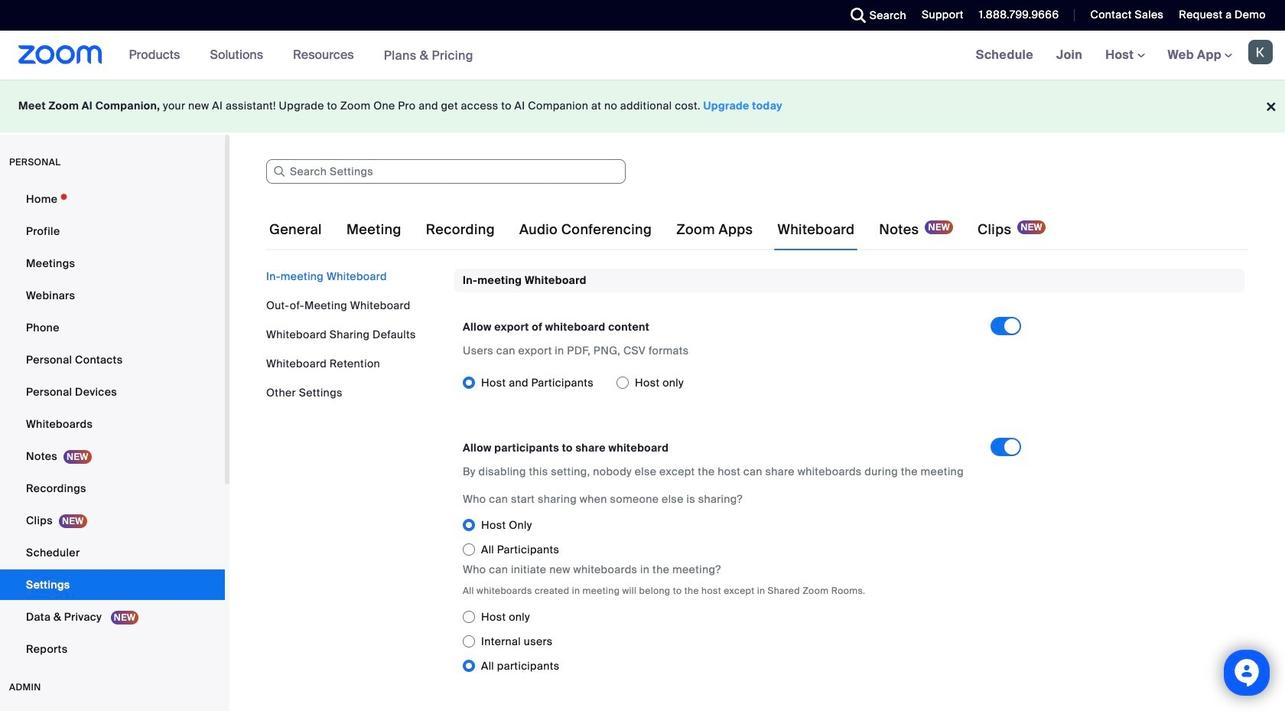Task type: locate. For each thing, give the bounding box(es) containing it.
tabs of my account settings page tab list
[[266, 208, 1049, 251]]

profile picture image
[[1249, 40, 1274, 64]]

banner
[[0, 31, 1286, 80]]

menu bar
[[266, 269, 442, 400]]

option group
[[463, 371, 991, 395], [463, 513, 1034, 562], [463, 605, 1034, 678]]

1 vertical spatial option group
[[463, 513, 1034, 562]]

1 option group from the top
[[463, 371, 991, 395]]

in-meeting whiteboard element
[[454, 269, 1245, 697]]

2 vertical spatial option group
[[463, 605, 1034, 678]]

meetings navigation
[[965, 31, 1286, 80]]

footer
[[0, 80, 1286, 132]]

0 vertical spatial option group
[[463, 371, 991, 395]]



Task type: vqa. For each thing, say whether or not it's contained in the screenshot.
THE PROFILE PICTURE
yes



Task type: describe. For each thing, give the bounding box(es) containing it.
Search Settings text field
[[266, 159, 626, 184]]

2 option group from the top
[[463, 513, 1034, 562]]

3 option group from the top
[[463, 605, 1034, 678]]

product information navigation
[[118, 31, 485, 80]]

zoom logo image
[[18, 45, 102, 64]]

personal menu menu
[[0, 184, 225, 666]]



